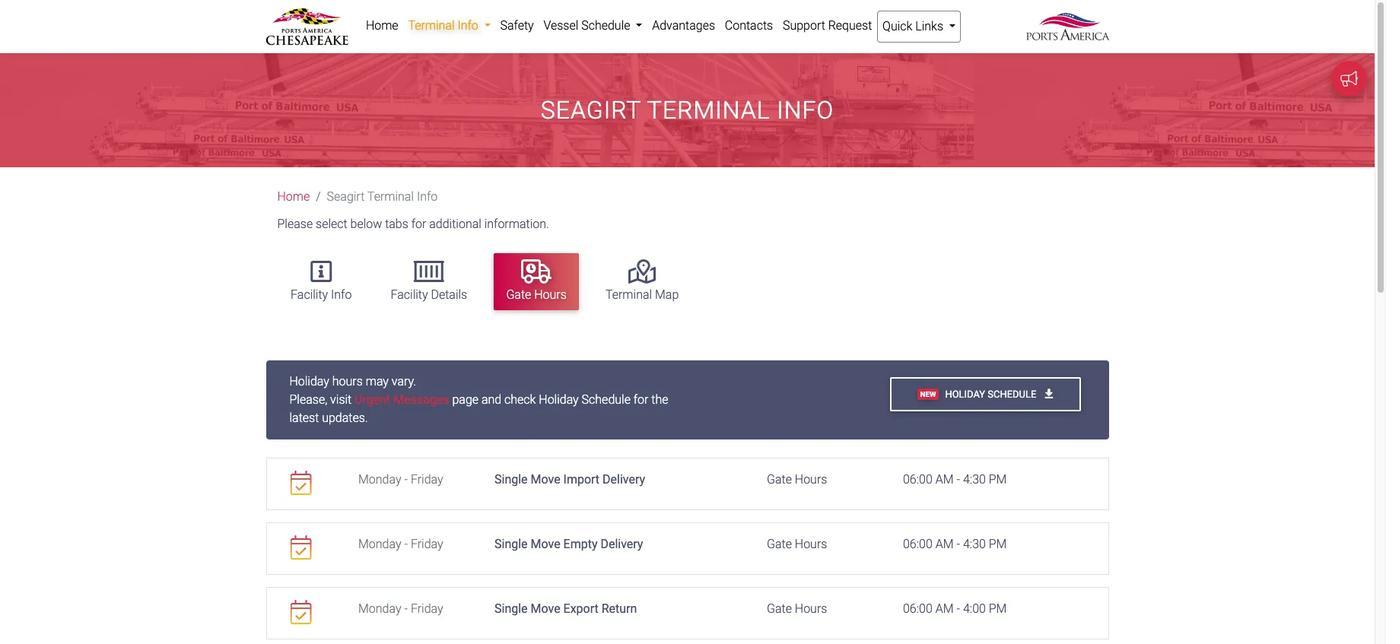 Task type: describe. For each thing, give the bounding box(es) containing it.
hours for single move empty delivery
[[795, 537, 827, 551]]

contacts link
[[720, 11, 778, 41]]

terminal info link
[[403, 11, 495, 41]]

messages
[[394, 392, 449, 407]]

facility details link
[[379, 253, 479, 310]]

for inside page and check holiday schedule for the latest updates.
[[634, 392, 649, 407]]

advantages
[[652, 18, 715, 33]]

hours
[[332, 374, 363, 388]]

urgent messages link
[[355, 392, 449, 407]]

additional
[[429, 217, 481, 232]]

please select below tabs for additional information.
[[277, 217, 549, 232]]

0 horizontal spatial seagirt terminal info
[[327, 190, 438, 204]]

single move empty delivery
[[495, 537, 643, 551]]

single for single move empty delivery
[[495, 537, 528, 551]]

safety
[[500, 18, 534, 33]]

select
[[316, 217, 347, 232]]

tab list containing facility info
[[271, 246, 1110, 318]]

contacts
[[725, 18, 773, 33]]

friday for single move empty delivery
[[411, 537, 443, 551]]

0 horizontal spatial home link
[[277, 190, 310, 204]]

terminal inside tab list
[[606, 288, 652, 302]]

vessel schedule
[[544, 18, 633, 33]]

holiday for holiday hours may vary. please, visit urgent messages
[[289, 374, 329, 388]]

single move export return
[[495, 601, 637, 616]]

facility for facility details
[[391, 288, 428, 302]]

monday - friday for single move empty delivery
[[358, 537, 443, 551]]

tabs
[[385, 217, 408, 232]]

pm for single move empty delivery
[[989, 537, 1007, 551]]

latest
[[289, 411, 319, 425]]

support request link
[[778, 11, 877, 41]]

gate hours for single move empty delivery
[[767, 537, 827, 551]]

am for single move export return
[[936, 601, 954, 616]]

tab panel containing holiday hours may vary.
[[266, 360, 1109, 644]]

terminal map link
[[593, 253, 691, 310]]

facility for facility info
[[291, 288, 328, 302]]

4:30 for single move import delivery
[[963, 472, 986, 487]]

1 vertical spatial seagirt
[[327, 190, 365, 204]]

return
[[602, 601, 637, 616]]

pm for single move export return
[[989, 601, 1007, 616]]

1 vertical spatial home
[[277, 190, 310, 204]]

schedule for holiday
[[988, 389, 1036, 400]]

move for import
[[531, 472, 560, 487]]

single for single move import delivery
[[495, 472, 528, 487]]

visit
[[330, 392, 352, 407]]

and
[[482, 392, 502, 407]]

vessel schedule link
[[539, 11, 647, 41]]

single move import delivery
[[495, 472, 645, 487]]

move for empty
[[531, 537, 560, 551]]

holiday schedule
[[945, 389, 1039, 400]]

info inside tab list
[[331, 288, 352, 302]]

advantages link
[[647, 11, 720, 41]]

06:00 am - 4:30 pm for single move import delivery
[[903, 472, 1007, 487]]

quick links link
[[877, 11, 961, 43]]

map
[[655, 288, 679, 302]]

arrow alt to bottom image
[[1045, 389, 1053, 400]]

vessel
[[544, 18, 578, 33]]

monday for single move import delivery
[[358, 472, 401, 487]]

the
[[652, 392, 668, 407]]

links
[[915, 19, 943, 33]]

facility info link
[[279, 253, 364, 310]]

am for single move empty delivery
[[936, 537, 954, 551]]

pm for single move import delivery
[[989, 472, 1007, 487]]

gate hours inside tab list
[[506, 288, 567, 302]]

page and check holiday schedule for the latest updates.
[[289, 392, 668, 425]]



Task type: locate. For each thing, give the bounding box(es) containing it.
info
[[458, 18, 478, 33], [777, 96, 834, 125], [417, 190, 438, 204], [331, 288, 352, 302]]

2 06:00 am - 4:30 pm from the top
[[903, 537, 1007, 551]]

1 horizontal spatial holiday
[[539, 392, 579, 407]]

0 horizontal spatial facility
[[291, 288, 328, 302]]

0 vertical spatial delivery
[[603, 472, 645, 487]]

friday
[[411, 472, 443, 487], [411, 537, 443, 551], [411, 601, 443, 616]]

3 friday from the top
[[411, 601, 443, 616]]

2 monday - friday from the top
[[358, 537, 443, 551]]

pm
[[989, 472, 1007, 487], [989, 537, 1007, 551], [989, 601, 1007, 616]]

schedule for vessel
[[581, 18, 630, 33]]

3 pm from the top
[[989, 601, 1007, 616]]

2 vertical spatial move
[[531, 601, 560, 616]]

for
[[411, 217, 426, 232], [634, 392, 649, 407]]

1 vertical spatial 06:00 am - 4:30 pm
[[903, 537, 1007, 551]]

2 vertical spatial pm
[[989, 601, 1007, 616]]

single left import
[[495, 472, 528, 487]]

gate hours link
[[494, 253, 579, 310]]

1 horizontal spatial home
[[366, 18, 398, 33]]

delivery for single move import delivery
[[603, 472, 645, 487]]

1 horizontal spatial home link
[[361, 11, 403, 41]]

1 vertical spatial friday
[[411, 537, 443, 551]]

1 facility from the left
[[291, 288, 328, 302]]

0 vertical spatial 4:30
[[963, 472, 986, 487]]

3 single from the top
[[495, 601, 528, 616]]

move
[[531, 472, 560, 487], [531, 537, 560, 551], [531, 601, 560, 616]]

page
[[452, 392, 479, 407]]

delivery
[[603, 472, 645, 487], [601, 537, 643, 551]]

0 vertical spatial for
[[411, 217, 426, 232]]

0 vertical spatial pm
[[989, 472, 1007, 487]]

2 vertical spatial monday
[[358, 601, 401, 616]]

0 vertical spatial monday - friday
[[358, 472, 443, 487]]

1 4:30 from the top
[[963, 472, 986, 487]]

hours
[[534, 288, 567, 302], [795, 472, 827, 487], [795, 537, 827, 551], [795, 601, 827, 616]]

details
[[431, 288, 467, 302]]

gate for single move export return
[[767, 601, 792, 616]]

1 horizontal spatial seagirt
[[541, 96, 641, 125]]

holiday inside page and check holiday schedule for the latest updates.
[[539, 392, 579, 407]]

1 horizontal spatial for
[[634, 392, 649, 407]]

hours for single move export return
[[795, 601, 827, 616]]

home link up please
[[277, 190, 310, 204]]

gate for single move import delivery
[[767, 472, 792, 487]]

move left empty
[[531, 537, 560, 551]]

schedule
[[581, 18, 630, 33], [988, 389, 1036, 400], [582, 392, 631, 407]]

facility info
[[291, 288, 352, 302]]

2 facility from the left
[[391, 288, 428, 302]]

1 06:00 from the top
[[903, 472, 933, 487]]

single
[[495, 472, 528, 487], [495, 537, 528, 551], [495, 601, 528, 616]]

4:30
[[963, 472, 986, 487], [963, 537, 986, 551]]

1 pm from the top
[[989, 472, 1007, 487]]

gate for single move empty delivery
[[767, 537, 792, 551]]

gate hours for single move export return
[[767, 601, 827, 616]]

2 vertical spatial am
[[936, 601, 954, 616]]

06:00 for single move empty delivery
[[903, 537, 933, 551]]

3 06:00 from the top
[[903, 601, 933, 616]]

1 vertical spatial seagirt terminal info
[[327, 190, 438, 204]]

gate
[[506, 288, 531, 302], [767, 472, 792, 487], [767, 537, 792, 551], [767, 601, 792, 616]]

tab list
[[271, 246, 1110, 318]]

1 am from the top
[[936, 472, 954, 487]]

single left export
[[495, 601, 528, 616]]

single for single move export return
[[495, 601, 528, 616]]

hours for single move import delivery
[[795, 472, 827, 487]]

1 vertical spatial move
[[531, 537, 560, 551]]

please,
[[289, 392, 327, 407]]

3 am from the top
[[936, 601, 954, 616]]

2 move from the top
[[531, 537, 560, 551]]

vary.
[[392, 374, 416, 388]]

2 vertical spatial monday - friday
[[358, 601, 443, 616]]

1 vertical spatial single
[[495, 537, 528, 551]]

0 vertical spatial home link
[[361, 11, 403, 41]]

1 vertical spatial monday - friday
[[358, 537, 443, 551]]

06:00 for single move import delivery
[[903, 472, 933, 487]]

2 friday from the top
[[411, 537, 443, 551]]

facility
[[291, 288, 328, 302], [391, 288, 428, 302]]

holiday up please,
[[289, 374, 329, 388]]

2 4:30 from the top
[[963, 537, 986, 551]]

updates.
[[322, 411, 368, 425]]

2 pm from the top
[[989, 537, 1007, 551]]

holiday inside holiday hours may vary. please, visit urgent messages
[[289, 374, 329, 388]]

2 horizontal spatial holiday
[[945, 389, 985, 400]]

export
[[563, 601, 599, 616]]

06:00 am - 4:30 pm
[[903, 472, 1007, 487], [903, 537, 1007, 551]]

monday
[[358, 472, 401, 487], [358, 537, 401, 551], [358, 601, 401, 616]]

schedule left arrow alt to bottom image on the bottom of the page
[[988, 389, 1036, 400]]

for right tabs
[[411, 217, 426, 232]]

delivery right import
[[603, 472, 645, 487]]

0 vertical spatial friday
[[411, 472, 443, 487]]

-
[[404, 472, 408, 487], [957, 472, 960, 487], [404, 537, 408, 551], [957, 537, 960, 551], [404, 601, 408, 616], [957, 601, 960, 616]]

4:00
[[963, 601, 986, 616]]

support request
[[783, 18, 872, 33]]

home up please
[[277, 190, 310, 204]]

tab panel
[[266, 360, 1109, 644]]

0 vertical spatial monday
[[358, 472, 401, 487]]

1 vertical spatial monday
[[358, 537, 401, 551]]

06:00 for single move export return
[[903, 601, 933, 616]]

may
[[366, 374, 389, 388]]

monday for single move export return
[[358, 601, 401, 616]]

delivery right empty
[[601, 537, 643, 551]]

0 horizontal spatial home
[[277, 190, 310, 204]]

below
[[350, 217, 382, 232]]

move for export
[[531, 601, 560, 616]]

home link
[[361, 11, 403, 41], [277, 190, 310, 204]]

0 vertical spatial 06:00 am - 4:30 pm
[[903, 472, 1007, 487]]

schedule inside page and check holiday schedule for the latest updates.
[[582, 392, 631, 407]]

holiday right check
[[539, 392, 579, 407]]

3 monday - friday from the top
[[358, 601, 443, 616]]

monday - friday for single move export return
[[358, 601, 443, 616]]

4:30 for single move empty delivery
[[963, 537, 986, 551]]

0 vertical spatial seagirt terminal info
[[541, 96, 834, 125]]

terminal
[[408, 18, 455, 33], [647, 96, 770, 125], [367, 190, 414, 204], [606, 288, 652, 302]]

terminal info
[[408, 18, 481, 33]]

0 vertical spatial am
[[936, 472, 954, 487]]

urgent
[[355, 392, 390, 407]]

holiday
[[289, 374, 329, 388], [945, 389, 985, 400], [539, 392, 579, 407]]

1 vertical spatial am
[[936, 537, 954, 551]]

seagirt terminal info
[[541, 96, 834, 125], [327, 190, 438, 204]]

check
[[504, 392, 536, 407]]

2 monday from the top
[[358, 537, 401, 551]]

request
[[828, 18, 872, 33]]

seagirt
[[541, 96, 641, 125], [327, 190, 365, 204]]

monday for single move empty delivery
[[358, 537, 401, 551]]

06:00 am - 4:00 pm
[[903, 601, 1007, 616]]

1 vertical spatial for
[[634, 392, 649, 407]]

2 vertical spatial friday
[[411, 601, 443, 616]]

schedule left the the
[[582, 392, 631, 407]]

1 06:00 am - 4:30 pm from the top
[[903, 472, 1007, 487]]

1 vertical spatial 4:30
[[963, 537, 986, 551]]

import
[[563, 472, 600, 487]]

schedule inside "vessel schedule" "link"
[[581, 18, 630, 33]]

0 vertical spatial home
[[366, 18, 398, 33]]

quick
[[883, 19, 913, 33]]

friday for single move import delivery
[[411, 472, 443, 487]]

holiday right new
[[945, 389, 985, 400]]

friday for single move export return
[[411, 601, 443, 616]]

1 horizontal spatial facility
[[391, 288, 428, 302]]

home link left terminal info at the top of page
[[361, 11, 403, 41]]

0 vertical spatial 06:00
[[903, 472, 933, 487]]

2 06:00 from the top
[[903, 537, 933, 551]]

quick links
[[883, 19, 946, 33]]

for left the the
[[634, 392, 649, 407]]

monday - friday
[[358, 472, 443, 487], [358, 537, 443, 551], [358, 601, 443, 616]]

home
[[366, 18, 398, 33], [277, 190, 310, 204]]

2 vertical spatial 06:00
[[903, 601, 933, 616]]

information.
[[484, 217, 549, 232]]

holiday hours may vary. please, visit urgent messages
[[289, 374, 449, 407]]

hours inside tab list
[[534, 288, 567, 302]]

1 vertical spatial home link
[[277, 190, 310, 204]]

safety link
[[495, 11, 539, 41]]

am for single move import delivery
[[936, 472, 954, 487]]

2 vertical spatial single
[[495, 601, 528, 616]]

0 vertical spatial move
[[531, 472, 560, 487]]

facility left details
[[391, 288, 428, 302]]

am
[[936, 472, 954, 487], [936, 537, 954, 551], [936, 601, 954, 616]]

move left export
[[531, 601, 560, 616]]

0 horizontal spatial holiday
[[289, 374, 329, 388]]

facility details
[[391, 288, 467, 302]]

schedule right vessel
[[581, 18, 630, 33]]

1 vertical spatial 06:00
[[903, 537, 933, 551]]

1 single from the top
[[495, 472, 528, 487]]

please
[[277, 217, 313, 232]]

0 horizontal spatial for
[[411, 217, 426, 232]]

1 monday from the top
[[358, 472, 401, 487]]

terminal map
[[606, 288, 679, 302]]

0 vertical spatial single
[[495, 472, 528, 487]]

gate inside tab list
[[506, 288, 531, 302]]

06:00 am - 4:30 pm for single move empty delivery
[[903, 537, 1007, 551]]

2 am from the top
[[936, 537, 954, 551]]

1 vertical spatial pm
[[989, 537, 1007, 551]]

support
[[783, 18, 825, 33]]

single left empty
[[495, 537, 528, 551]]

1 horizontal spatial seagirt terminal info
[[541, 96, 834, 125]]

3 monday from the top
[[358, 601, 401, 616]]

0 horizontal spatial seagirt
[[327, 190, 365, 204]]

1 monday - friday from the top
[[358, 472, 443, 487]]

gate hours
[[506, 288, 567, 302], [767, 472, 827, 487], [767, 537, 827, 551], [767, 601, 827, 616]]

gate hours for single move import delivery
[[767, 472, 827, 487]]

1 friday from the top
[[411, 472, 443, 487]]

move left import
[[531, 472, 560, 487]]

facility down please
[[291, 288, 328, 302]]

home left terminal info at the top of page
[[366, 18, 398, 33]]

3 move from the top
[[531, 601, 560, 616]]

06:00
[[903, 472, 933, 487], [903, 537, 933, 551], [903, 601, 933, 616]]

1 vertical spatial delivery
[[601, 537, 643, 551]]

1 move from the top
[[531, 472, 560, 487]]

new
[[920, 390, 936, 398]]

monday - friday for single move import delivery
[[358, 472, 443, 487]]

empty
[[563, 537, 598, 551]]

holiday for holiday schedule
[[945, 389, 985, 400]]

2 single from the top
[[495, 537, 528, 551]]

delivery for single move empty delivery
[[601, 537, 643, 551]]

0 vertical spatial seagirt
[[541, 96, 641, 125]]



Task type: vqa. For each thing, say whether or not it's contained in the screenshot.


